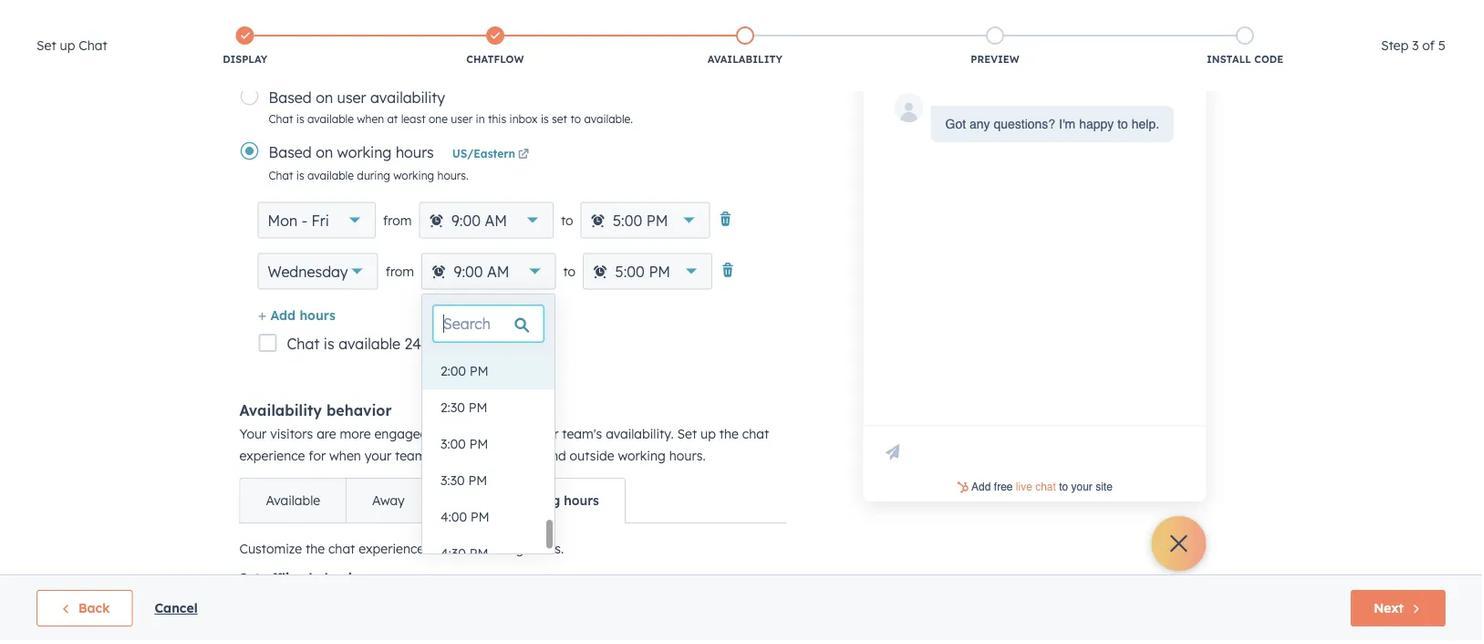 Task type: vqa. For each thing, say whether or not it's contained in the screenshot.
Mobile
no



Task type: describe. For each thing, give the bounding box(es) containing it.
up inside availability behavior your visitors are more engaged when they know your team's availability. set up the chat experience for when your team is available, away, and outside working hours.
[[701, 426, 716, 442]]

1 horizontal spatial hours.
[[528, 541, 564, 557]]

0 vertical spatial your
[[532, 426, 559, 442]]

4:30 pm
[[441, 546, 489, 562]]

add
[[270, 307, 296, 323]]

chat is available when at least one user in this inbox is set to available.
[[269, 112, 633, 125]]

-
[[302, 211, 307, 229]]

one
[[429, 112, 448, 125]]

chatflow
[[466, 53, 524, 66]]

5:00 pm button for mon - fri
[[581, 202, 710, 239]]

pm for '2:30 pm' button
[[469, 400, 488, 416]]

display completed list item
[[120, 23, 370, 70]]

outside inside availability behavior your visitors are more engaged when they know your team's availability. set up the chat experience for when your team is available, away, and outside working hours.
[[570, 448, 615, 464]]

chat for chat is available 24/7
[[287, 335, 320, 353]]

search button
[[1435, 38, 1466, 69]]

available
[[266, 493, 320, 509]]

5
[[1439, 37, 1446, 53]]

based for based on working hours
[[269, 143, 312, 161]]

and
[[543, 448, 566, 464]]

chat inside tab panel
[[328, 541, 355, 557]]

2:30 pm button
[[422, 390, 555, 426]]

in
[[476, 112, 485, 125]]

set
[[552, 112, 567, 125]]

this
[[488, 112, 507, 125]]

4:00
[[441, 509, 467, 525]]

2:30 pm
[[441, 400, 488, 416]]

available link
[[240, 479, 346, 523]]

Search HubSpot search field
[[1226, 38, 1450, 69]]

next button
[[1351, 590, 1446, 627]]

chat inside availability behavior your visitors are more engaged when they know your team's availability. set up the chat experience for when your team is available, away, and outside working hours.
[[742, 426, 769, 442]]

from for wednesday
[[386, 263, 414, 279]]

3:00 pm
[[441, 436, 488, 452]]

got
[[946, 117, 966, 131]]

team
[[395, 448, 426, 464]]

set up chat
[[36, 37, 107, 53]]

on for user
[[316, 88, 333, 106]]

least
[[401, 112, 426, 125]]

1 horizontal spatial user
[[451, 112, 473, 125]]

customize the chat experience outside working hours.
[[239, 541, 564, 557]]

9:00 for mon - fri
[[452, 211, 481, 229]]

working right during
[[393, 168, 434, 182]]

9:00 am button for mon - fri
[[419, 202, 554, 239]]

install
[[1207, 53, 1252, 66]]

pm for 4:30 pm "button"
[[470, 546, 489, 562]]

row group containing 2:00 pm
[[422, 0, 555, 572]]

link opens in a new window image
[[518, 149, 529, 160]]

mon
[[268, 211, 298, 229]]

marketplaces image
[[1242, 8, 1259, 25]]

4:30
[[441, 546, 466, 562]]

add hours button
[[258, 304, 336, 328]]

search image
[[1444, 47, 1457, 60]]

is for chat is available when at least one user in this inbox is set to available.
[[296, 112, 304, 125]]

availability
[[370, 88, 445, 106]]

4:30 pm button
[[422, 536, 555, 572]]

set inside availability behavior your visitors are more engaged when they know your team's availability. set up the chat experience for when your team is available, away, and outside working hours.
[[677, 426, 697, 442]]

step 3 of 5
[[1381, 37, 1446, 53]]

based on working hours
[[269, 143, 434, 161]]

3:30 pm button
[[422, 463, 555, 499]]

am for mon - fri
[[485, 211, 507, 229]]

tab panel containing customize the chat experience outside working hours.
[[239, 523, 787, 641]]

i'm
[[1059, 117, 1076, 131]]

more
[[340, 426, 371, 442]]

pm for '3:30 pm' button
[[468, 473, 487, 489]]

5:00 for mon - fri
[[613, 211, 643, 229]]

3
[[1412, 37, 1419, 53]]

visitors
[[270, 426, 313, 442]]

3:30
[[441, 473, 465, 489]]

away,
[[504, 448, 539, 464]]

working inside "tab list"
[[509, 493, 560, 509]]

any
[[970, 117, 990, 131]]

outside
[[457, 493, 506, 509]]

3:00
[[441, 436, 466, 452]]

preview list item
[[870, 23, 1120, 70]]

3:00 pm button
[[422, 426, 555, 463]]

chat for chat is available when at least one user in this inbox is set to available.
[[269, 112, 293, 125]]

outside working hours
[[457, 493, 599, 509]]

inbox
[[510, 112, 538, 125]]

of
[[1423, 37, 1435, 53]]

24/7
[[405, 335, 437, 353]]

hours inside button
[[300, 307, 336, 323]]

5:00 for wednesday
[[615, 262, 645, 281]]

available for during
[[307, 168, 354, 182]]

behavior inside availability behavior your visitors are more engaged when they know your team's availability. set up the chat experience for when your team is available, away, and outside working hours.
[[327, 401, 392, 420]]

the inside availability behavior your visitors are more engaged when they know your team's availability. set up the chat experience for when your team is available, away, and outside working hours.
[[720, 426, 739, 442]]

hubspot-live-chat-viral-iframe element
[[867, 479, 1203, 497]]

2:00 pm button
[[422, 353, 555, 390]]

got any questions? i'm happy to help.
[[946, 117, 1160, 131]]

offline
[[264, 570, 305, 586]]

us/eastern
[[452, 146, 515, 160]]

available for when
[[307, 112, 354, 125]]

team's
[[562, 426, 602, 442]]

back button
[[36, 590, 133, 627]]

know
[[497, 426, 528, 442]]

away link
[[346, 479, 430, 523]]

pm for 4:00 pm button
[[471, 509, 490, 525]]

chat for chat is available during working hours.
[[269, 168, 293, 182]]

0 vertical spatial user
[[337, 88, 366, 106]]

cancel
[[155, 600, 198, 616]]

tab list containing available
[[239, 478, 626, 524]]



Task type: locate. For each thing, give the bounding box(es) containing it.
is inside availability behavior your visitors are more engaged when they know your team's availability. set up the chat experience for when your team is available, away, and outside working hours.
[[430, 448, 439, 464]]

outside inside tab panel
[[428, 541, 473, 557]]

1 horizontal spatial your
[[532, 426, 559, 442]]

when down 2:30 at bottom
[[432, 426, 463, 442]]

step
[[1381, 37, 1409, 53]]

hours. down outside working hours link
[[528, 541, 564, 557]]

away
[[372, 493, 405, 509]]

5:00 pm for mon - fri
[[613, 211, 668, 229]]

2 horizontal spatial hours
[[564, 493, 599, 509]]

is left 3:00
[[430, 448, 439, 464]]

1 vertical spatial 9:00 am button
[[422, 253, 556, 290]]

working down 4:00 pm button
[[476, 541, 524, 557]]

next
[[1374, 600, 1404, 616]]

availability behavior your visitors are more engaged when they know your team's availability. set up the chat experience for when your team is available, away, and outside working hours.
[[239, 401, 769, 464]]

hours.
[[437, 168, 469, 182], [669, 448, 706, 464], [528, 541, 564, 557]]

set up chat heading
[[36, 35, 107, 57]]

mon - fri
[[268, 211, 329, 229]]

experience down away 'link'
[[359, 541, 424, 557]]

9:00 am down us/eastern link at the top left of the page
[[452, 211, 507, 229]]

1 vertical spatial hours
[[300, 307, 336, 323]]

list containing display
[[120, 23, 1370, 70]]

back
[[78, 600, 110, 616]]

based
[[269, 88, 312, 106], [269, 143, 312, 161]]

2 vertical spatial set
[[239, 570, 260, 586]]

9:00 up search search box
[[454, 262, 483, 281]]

set
[[36, 37, 56, 53], [677, 426, 697, 442], [239, 570, 260, 586]]

0 horizontal spatial up
[[60, 37, 75, 53]]

outside down 4:00
[[428, 541, 473, 557]]

9:00 am button for wednesday
[[422, 253, 556, 290]]

1 vertical spatial 9:00
[[454, 262, 483, 281]]

your
[[532, 426, 559, 442], [365, 448, 392, 464]]

0 vertical spatial am
[[485, 211, 507, 229]]

working down availability.
[[618, 448, 666, 464]]

available for 24/7
[[339, 335, 401, 353]]

on for working
[[316, 143, 333, 161]]

are
[[317, 426, 336, 442]]

0 horizontal spatial hours
[[300, 307, 336, 323]]

0 horizontal spatial user
[[337, 88, 366, 106]]

0 horizontal spatial experience
[[239, 448, 305, 464]]

0 vertical spatial available
[[307, 112, 354, 125]]

set inside heading
[[36, 37, 56, 53]]

up inside heading
[[60, 37, 75, 53]]

working up chat is available during working hours.
[[337, 143, 392, 161]]

set offline behavior
[[239, 570, 366, 586]]

row group
[[422, 0, 555, 572]]

1 vertical spatial am
[[487, 262, 510, 281]]

tab panel
[[239, 523, 787, 641]]

1 vertical spatial availability
[[239, 401, 322, 420]]

0 vertical spatial availability
[[708, 53, 783, 66]]

cancel button
[[155, 598, 198, 619]]

fri
[[311, 211, 329, 229]]

chatflow completed list item
[[370, 23, 620, 70]]

0 horizontal spatial set
[[36, 37, 56, 53]]

am for wednesday
[[487, 262, 510, 281]]

Search search field
[[433, 306, 544, 342]]

when left at
[[357, 112, 384, 125]]

0 vertical spatial hours
[[396, 143, 434, 161]]

0 vertical spatial experience
[[239, 448, 305, 464]]

available down "based on working hours"
[[307, 168, 354, 182]]

hours right add
[[300, 307, 336, 323]]

working down away,
[[509, 493, 560, 509]]

9:00 am button down us/eastern link at the top left of the page
[[419, 202, 554, 239]]

1 vertical spatial on
[[316, 143, 333, 161]]

us/eastern link
[[452, 146, 532, 163]]

set for set up chat
[[36, 37, 56, 53]]

0 vertical spatial from
[[383, 212, 412, 228]]

0 horizontal spatial chat
[[328, 541, 355, 557]]

1 horizontal spatial outside
[[570, 448, 615, 464]]

pm for 2:00 pm button
[[470, 363, 489, 379]]

1 vertical spatial based
[[269, 143, 312, 161]]

2 based from the top
[[269, 143, 312, 161]]

menu item
[[1195, 0, 1230, 29]]

0 vertical spatial set
[[36, 37, 56, 53]]

9:00 am up search search box
[[454, 262, 510, 281]]

availability for availability behavior your visitors are more engaged when they know your team's availability. set up the chat experience for when your team is available, away, and outside working hours.
[[239, 401, 322, 420]]

is left set
[[541, 112, 549, 125]]

4:00 pm button
[[422, 499, 555, 536]]

is for chat is available during working hours.
[[296, 168, 304, 182]]

2 horizontal spatial hours.
[[669, 448, 706, 464]]

am up search search box
[[487, 262, 510, 281]]

hours. down "us/eastern"
[[437, 168, 469, 182]]

1 vertical spatial up
[[701, 426, 716, 442]]

hours. inside availability behavior your visitors are more engaged when they know your team's availability. set up the chat experience for when your team is available, away, and outside working hours.
[[669, 448, 706, 464]]

based down display completed list item
[[269, 88, 312, 106]]

working inside availability behavior your visitors are more engaged when they know your team's availability. set up the chat experience for when your team is available, away, and outside working hours.
[[618, 448, 666, 464]]

outside working hours link
[[430, 479, 625, 523]]

chat
[[742, 426, 769, 442], [328, 541, 355, 557]]

0 vertical spatial behavior
[[327, 401, 392, 420]]

available,
[[443, 448, 500, 464]]

1 vertical spatial from
[[386, 263, 414, 279]]

2 vertical spatial when
[[329, 448, 361, 464]]

2 vertical spatial hours
[[564, 493, 599, 509]]

0 vertical spatial 5:00 pm
[[613, 211, 668, 229]]

9:00 am for wednesday
[[454, 262, 510, 281]]

availability inside availability behavior your visitors are more engaged when they know your team's availability. set up the chat experience for when your team is available, away, and outside working hours.
[[239, 401, 322, 420]]

from down during
[[383, 212, 412, 228]]

install code list item
[[1120, 23, 1370, 70]]

0 vertical spatial 5:00 pm button
[[581, 202, 710, 239]]

am down us/eastern link at the top left of the page
[[485, 211, 507, 229]]

1 vertical spatial outside
[[428, 541, 473, 557]]

9:00 am for mon - fri
[[452, 211, 507, 229]]

menu
[[1095, 0, 1461, 29]]

availability inside list item
[[708, 53, 783, 66]]

is down add hours
[[324, 335, 335, 353]]

pm for 3:00 pm button
[[470, 436, 488, 452]]

from up 24/7
[[386, 263, 414, 279]]

hours. down availability.
[[669, 448, 706, 464]]

chat inside heading
[[79, 37, 107, 53]]

pm inside "button"
[[470, 546, 489, 562]]

during
[[357, 168, 390, 182]]

user up "based on working hours"
[[337, 88, 366, 106]]

1 horizontal spatial chat
[[742, 426, 769, 442]]

your
[[239, 426, 267, 442]]

based for based on user availability
[[269, 88, 312, 106]]

happy
[[1079, 117, 1114, 131]]

1 based from the top
[[269, 88, 312, 106]]

available.
[[584, 112, 633, 125]]

mon - fri button
[[258, 202, 376, 239]]

0 vertical spatial on
[[316, 88, 333, 106]]

0 vertical spatial 9:00 am
[[452, 211, 507, 229]]

at
[[387, 112, 398, 125]]

availability.
[[606, 426, 674, 442]]

your down more
[[365, 448, 392, 464]]

1 vertical spatial user
[[451, 112, 473, 125]]

0 vertical spatial up
[[60, 37, 75, 53]]

0 horizontal spatial hours.
[[437, 168, 469, 182]]

is down based on user availability
[[296, 112, 304, 125]]

1 horizontal spatial experience
[[359, 541, 424, 557]]

1 vertical spatial set
[[677, 426, 697, 442]]

0 horizontal spatial availability
[[239, 401, 322, 420]]

code
[[1255, 53, 1284, 66]]

they
[[467, 426, 493, 442]]

5:00
[[613, 211, 643, 229], [615, 262, 645, 281]]

0 vertical spatial hours.
[[437, 168, 469, 182]]

is for chat is available 24/7
[[324, 335, 335, 353]]

behavior
[[327, 401, 392, 420], [309, 570, 366, 586]]

1 vertical spatial 5:00 pm button
[[583, 253, 713, 290]]

1 vertical spatial experience
[[359, 541, 424, 557]]

2 horizontal spatial set
[[677, 426, 697, 442]]

add hours
[[270, 307, 336, 323]]

1 vertical spatial available
[[307, 168, 354, 182]]

help.
[[1132, 117, 1160, 131]]

1 vertical spatial 5:00
[[615, 262, 645, 281]]

working
[[337, 143, 392, 161], [393, 168, 434, 182], [618, 448, 666, 464], [509, 493, 560, 509], [476, 541, 524, 557]]

2 vertical spatial hours.
[[528, 541, 564, 557]]

1 vertical spatial when
[[432, 426, 463, 442]]

outside down team's
[[570, 448, 615, 464]]

9:00 am button up search search box
[[422, 253, 556, 290]]

list
[[120, 23, 1370, 70]]

on up "based on working hours"
[[316, 88, 333, 106]]

5:00 pm for wednesday
[[615, 262, 671, 281]]

2 on from the top
[[316, 143, 333, 161]]

3:30 pm
[[441, 473, 487, 489]]

1 horizontal spatial hours
[[396, 143, 434, 161]]

0 vertical spatial chat
[[742, 426, 769, 442]]

agent says: got any questions? i'm happy to help. element
[[946, 113, 1160, 135]]

on
[[316, 88, 333, 106], [316, 143, 333, 161]]

marketplaces button
[[1232, 0, 1270, 29]]

available
[[307, 112, 354, 125], [307, 168, 354, 182], [339, 335, 401, 353]]

based up mon
[[269, 143, 312, 161]]

4:00 pm
[[441, 509, 490, 525]]

1 vertical spatial 9:00 am
[[454, 262, 510, 281]]

is up 'mon - fri'
[[296, 168, 304, 182]]

availability for availability
[[708, 53, 783, 66]]

based on user availability
[[269, 88, 445, 106]]

1 horizontal spatial availability
[[708, 53, 783, 66]]

outside
[[570, 448, 615, 464], [428, 541, 473, 557]]

9:00 am button
[[419, 202, 554, 239], [422, 253, 556, 290]]

link opens in a new window image
[[518, 146, 529, 163]]

available left 24/7
[[339, 335, 401, 353]]

1 vertical spatial the
[[306, 541, 325, 557]]

hours down and
[[564, 493, 599, 509]]

availability list item
[[620, 23, 870, 70]]

chat is available 24/7
[[287, 335, 437, 353]]

0 vertical spatial 5:00
[[613, 211, 643, 229]]

0 horizontal spatial outside
[[428, 541, 473, 557]]

preview
[[971, 53, 1020, 66]]

behavior up more
[[327, 401, 392, 420]]

0 vertical spatial 9:00 am button
[[419, 202, 554, 239]]

experience down the your
[[239, 448, 305, 464]]

2:00
[[441, 363, 466, 379]]

engaged
[[374, 426, 428, 442]]

experience inside availability behavior your visitors are more engaged when they know your team's availability. set up the chat experience for when your team is available, away, and outside working hours.
[[239, 448, 305, 464]]

chat is available during working hours.
[[269, 168, 469, 182]]

on up chat is available during working hours.
[[316, 143, 333, 161]]

behavior right offline
[[309, 570, 366, 586]]

0 vertical spatial based
[[269, 88, 312, 106]]

user
[[337, 88, 366, 106], [451, 112, 473, 125]]

tab list
[[239, 478, 626, 524]]

when
[[357, 112, 384, 125], [432, 426, 463, 442], [329, 448, 361, 464]]

1 on from the top
[[316, 88, 333, 106]]

0 vertical spatial outside
[[570, 448, 615, 464]]

questions?
[[994, 117, 1056, 131]]

when down more
[[329, 448, 361, 464]]

1 vertical spatial behavior
[[309, 570, 366, 586]]

1 vertical spatial hours.
[[669, 448, 706, 464]]

5:00 pm button for wednesday
[[583, 253, 713, 290]]

hours down the least
[[396, 143, 434, 161]]

your up and
[[532, 426, 559, 442]]

wednesday button
[[258, 253, 378, 290]]

0 vertical spatial the
[[720, 426, 739, 442]]

2 vertical spatial available
[[339, 335, 401, 353]]

wednesday
[[268, 262, 348, 281]]

2:30
[[441, 400, 465, 416]]

chat
[[79, 37, 107, 53], [269, 112, 293, 125], [269, 168, 293, 182], [287, 335, 320, 353]]

1 vertical spatial your
[[365, 448, 392, 464]]

user left in
[[451, 112, 473, 125]]

the inside tab panel
[[306, 541, 325, 557]]

1 vertical spatial chat
[[328, 541, 355, 557]]

hours inside "tab list"
[[564, 493, 599, 509]]

is
[[296, 112, 304, 125], [541, 112, 549, 125], [296, 168, 304, 182], [324, 335, 335, 353], [430, 448, 439, 464]]

available down based on user availability
[[307, 112, 354, 125]]

install code
[[1207, 53, 1284, 66]]

0 vertical spatial 9:00
[[452, 211, 481, 229]]

1 horizontal spatial up
[[701, 426, 716, 442]]

9:00 for wednesday
[[454, 262, 483, 281]]

set for set offline behavior
[[239, 570, 260, 586]]

the right availability.
[[720, 426, 739, 442]]

display
[[223, 53, 268, 66]]

0 horizontal spatial your
[[365, 448, 392, 464]]

availability
[[708, 53, 783, 66], [239, 401, 322, 420]]

for
[[309, 448, 326, 464]]

customize
[[239, 541, 302, 557]]

the up set offline behavior
[[306, 541, 325, 557]]

up
[[60, 37, 75, 53], [701, 426, 716, 442]]

1 horizontal spatial the
[[720, 426, 739, 442]]

am
[[485, 211, 507, 229], [487, 262, 510, 281]]

9:00
[[452, 211, 481, 229], [454, 262, 483, 281]]

from for mon - fri
[[383, 212, 412, 228]]

1 vertical spatial 5:00 pm
[[615, 262, 671, 281]]

2:00 pm
[[441, 363, 489, 379]]

9:00 down "us/eastern"
[[452, 211, 481, 229]]

0 horizontal spatial the
[[306, 541, 325, 557]]

1 horizontal spatial set
[[239, 570, 260, 586]]

0 vertical spatial when
[[357, 112, 384, 125]]

from
[[383, 212, 412, 228], [386, 263, 414, 279]]



